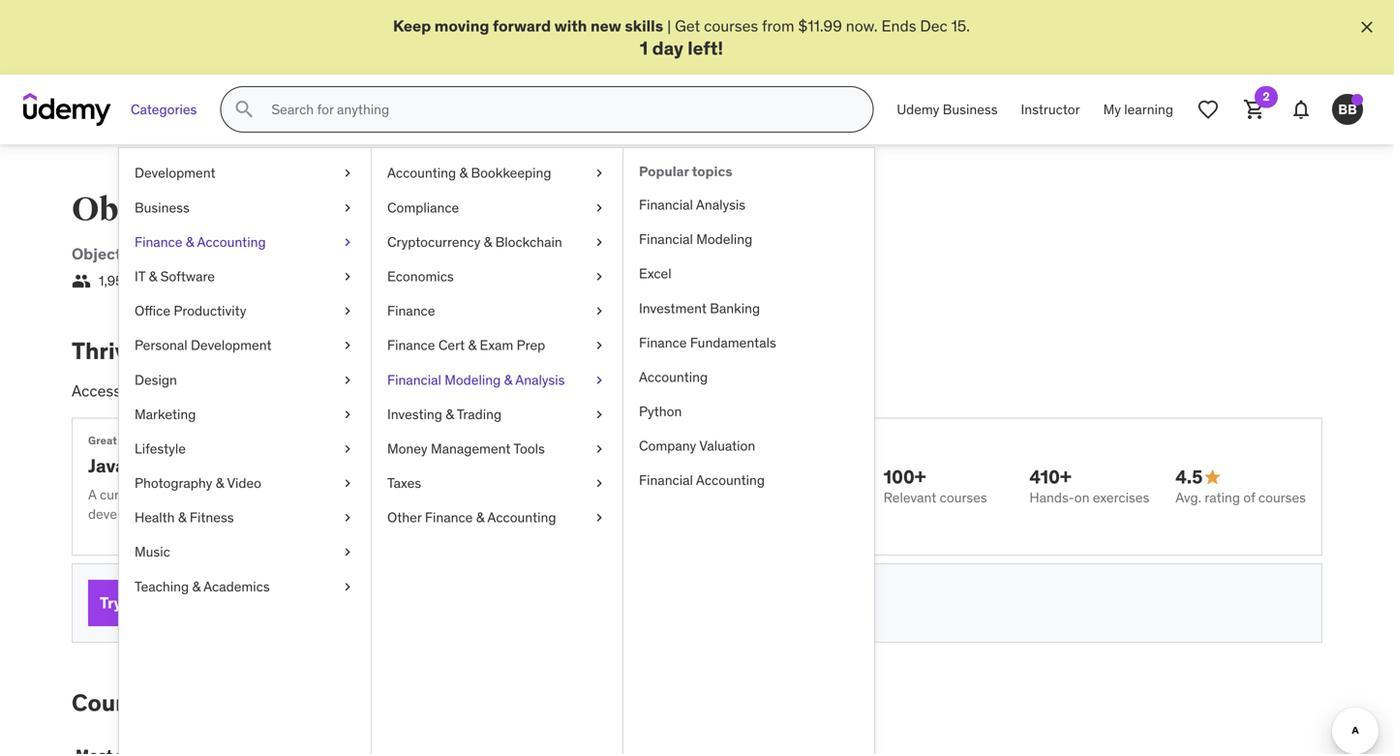 Task type: describe. For each thing, give the bounding box(es) containing it.
financial accounting link
[[624, 464, 874, 498]]

other
[[387, 509, 422, 526]]

thrive in your career
[[72, 336, 295, 365]]

money
[[387, 440, 428, 457]]

you inside great for java developers a curated collection of courses and hands-on practice exercises to help you advance as a java developer.
[[522, 486, 543, 504]]

finance for finance & accounting
[[135, 233, 182, 251]]

modeling for financial modeling & analysis
[[445, 371, 501, 389]]

lifestyle
[[135, 440, 186, 457]]

excel link
[[624, 257, 874, 291]]

bookkeeping
[[471, 164, 551, 182]]

cryptocurrency
[[387, 233, 481, 251]]

office
[[135, 302, 170, 320]]

fitness
[[190, 509, 234, 526]]

starting
[[311, 594, 360, 612]]

company valuation
[[639, 437, 756, 455]]

$16.58
[[378, 594, 419, 612]]

0 vertical spatial courses
[[553, 190, 679, 230]]

0 horizontal spatial software
[[160, 268, 215, 285]]

1 horizontal spatial it
[[478, 244, 492, 264]]

my learning
[[1103, 101, 1174, 118]]

oriented for object oriented programming relates to development it & software
[[125, 244, 190, 264]]

finance for finance fundamentals
[[639, 334, 687, 351]]

career
[[225, 336, 295, 365]]

100+
[[884, 465, 926, 489]]

financial analysis link
[[624, 188, 874, 222]]

investing & trading link
[[372, 397, 623, 432]]

financial modeling link
[[624, 222, 874, 257]]

accounting down help
[[487, 509, 556, 526]]

1 horizontal spatial curated
[[352, 381, 405, 401]]

teaching & academics
[[135, 578, 270, 595]]

on inside "410+ hands-on exercises"
[[1075, 489, 1090, 506]]

programming for relates
[[194, 244, 295, 264]]

1 horizontal spatial analysis
[[696, 196, 746, 214]]

design
[[135, 371, 177, 389]]

it & software
[[135, 268, 215, 285]]

xsmall image for accounting & bookkeeping
[[592, 164, 607, 183]]

and
[[277, 486, 300, 504]]

marketing link
[[119, 397, 371, 432]]

shopping cart with 2 items image
[[1243, 98, 1267, 121]]

as
[[600, 486, 614, 504]]

0 horizontal spatial business
[[135, 199, 190, 216]]

small image
[[1203, 468, 1222, 487]]

0 vertical spatial plan
[[658, 381, 688, 401]]

finance fundamentals link
[[624, 326, 874, 360]]

modeling for financial modeling
[[696, 231, 753, 248]]

financial modeling & analysis
[[387, 371, 565, 389]]

2 vertical spatial to
[[167, 688, 190, 717]]

accounting & bookkeeping link
[[372, 156, 623, 191]]

submit search image
[[233, 98, 256, 121]]

notifications image
[[1290, 98, 1313, 121]]

ends
[[882, 16, 917, 36]]

investment banking link
[[624, 291, 874, 326]]

15.
[[951, 16, 970, 36]]

starting at $16.58 per month after trial. cancel anytime.
[[311, 594, 646, 612]]

wishlist image
[[1197, 98, 1220, 121]]

advance
[[546, 486, 597, 504]]

xsmall image for design
[[340, 371, 355, 390]]

financial modeling & analysis element
[[623, 148, 874, 754]]

taxes
[[387, 475, 421, 492]]

accounting link
[[624, 360, 874, 395]]

1 horizontal spatial for
[[230, 593, 251, 613]]

popular
[[639, 163, 689, 180]]

xsmall image for taxes
[[592, 474, 607, 493]]

of left "top-"
[[208, 381, 221, 401]]

business inside "link"
[[943, 101, 998, 118]]

1 vertical spatial you
[[238, 688, 277, 717]]

started
[[283, 688, 363, 717]]

410+ hands-on exercises
[[1030, 465, 1150, 506]]

finance for finance cert & exam prep
[[387, 337, 435, 354]]

small image
[[72, 272, 91, 291]]

great for java developers a curated collection of courses and hands-on practice exercises to help you advance as a java developer.
[[88, 434, 652, 523]]

exercises inside "410+ hands-on exercises"
[[1093, 489, 1150, 506]]

xsmall image for finance cert & exam prep
[[592, 336, 607, 355]]

office productivity
[[135, 302, 246, 320]]

1
[[640, 36, 648, 59]]

finance for finance
[[387, 302, 435, 320]]

health & fitness link
[[119, 501, 371, 535]]

for inside great for java developers a curated collection of courses and hands-on practice exercises to help you advance as a java developer.
[[120, 434, 135, 447]]

roles
[[511, 381, 545, 401]]

python
[[639, 403, 682, 420]]

courses right rated
[[294, 381, 349, 401]]

photography
[[135, 475, 212, 492]]

& inside "link"
[[192, 578, 201, 595]]

xsmall image for financial modeling & analysis
[[592, 371, 607, 390]]

finance fundamentals
[[639, 334, 776, 351]]

anytime.
[[594, 594, 646, 612]]

with inside thrive in your career element
[[549, 381, 578, 401]]

keep moving forward with new skills | get courses from $11.99 now. ends dec 15. 1 day left!
[[393, 16, 970, 59]]

hands-
[[303, 486, 346, 504]]

photography & video link
[[119, 466, 371, 501]]

programming for courses
[[329, 190, 547, 230]]

investment
[[639, 299, 707, 317]]

avg.
[[1176, 489, 1202, 506]]

xsmall image for cryptocurrency & blockchain
[[592, 233, 607, 252]]

financial for financial modeling
[[639, 231, 693, 248]]

thrive in your career element
[[72, 336, 1323, 643]]

financial modeling & analysis link
[[372, 363, 623, 397]]

exam
[[480, 337, 513, 354]]

close image
[[1358, 17, 1377, 37]]

topics
[[692, 163, 733, 180]]

1 horizontal spatial a
[[582, 381, 590, 401]]

1 vertical spatial development link
[[372, 244, 470, 264]]

collection inside great for java developers a curated collection of courses and hands-on practice exercises to help you advance as a java developer.
[[149, 486, 208, 504]]

business link
[[119, 191, 371, 225]]

personal development
[[135, 337, 272, 354]]

xsmall image for personal development
[[340, 336, 355, 355]]

0 vertical spatial development
[[135, 164, 216, 182]]

at
[[363, 594, 375, 612]]

finance & accounting link
[[119, 225, 371, 259]]

other finance & accounting link
[[372, 501, 623, 535]]

xsmall image for office productivity
[[340, 302, 355, 321]]

xsmall image for teaching & academics
[[340, 577, 355, 596]]

410+
[[1030, 465, 1072, 489]]

music
[[135, 543, 170, 561]]

trial.
[[520, 594, 546, 612]]

instructor
[[1021, 101, 1080, 118]]

udemy business link
[[885, 86, 1010, 133]]

relates
[[298, 244, 349, 264]]

developer.
[[88, 505, 151, 523]]

0 horizontal spatial plan
[[193, 593, 226, 613]]

courses to get you started
[[72, 688, 363, 717]]

1,958,817
[[99, 272, 156, 290]]

bb
[[1338, 101, 1357, 118]]

instructor link
[[1010, 86, 1092, 133]]



Task type: locate. For each thing, give the bounding box(es) containing it.
xsmall image up object oriented programming relates to development it & software
[[340, 198, 355, 217]]

teaching & academics link
[[119, 570, 371, 604]]

financial down company at the left bottom
[[639, 472, 693, 489]]

developers
[[130, 454, 229, 477]]

xsmall image for health & fitness
[[340, 508, 355, 527]]

collection
[[137, 381, 204, 401], [149, 486, 208, 504]]

1 vertical spatial software
[[160, 268, 215, 285]]

xsmall image left investment
[[592, 302, 607, 321]]

curated
[[352, 381, 405, 401], [100, 486, 146, 504]]

xsmall image for investing & trading
[[592, 405, 607, 424]]

categories
[[131, 101, 197, 118]]

1 object from the top
[[72, 190, 176, 230]]

0 horizontal spatial on
[[346, 486, 361, 504]]

0 horizontal spatial a
[[125, 381, 133, 401]]

xsmall image for finance & accounting
[[340, 233, 355, 252]]

for left the in-
[[409, 381, 428, 401]]

&
[[459, 164, 468, 182], [186, 233, 194, 251], [484, 233, 492, 251], [495, 244, 505, 264], [149, 268, 157, 285], [468, 337, 477, 354], [504, 371, 512, 389], [446, 406, 454, 423], [216, 475, 224, 492], [178, 509, 186, 526], [476, 509, 485, 526], [192, 578, 201, 595]]

1 vertical spatial curated
[[100, 486, 146, 504]]

you
[[522, 486, 543, 504], [238, 688, 277, 717]]

1 vertical spatial plan
[[193, 593, 226, 613]]

xsmall image for development
[[340, 164, 355, 183]]

xsmall image inside compliance link
[[592, 198, 607, 217]]

1 horizontal spatial courses
[[553, 190, 679, 230]]

xsmall image left at
[[340, 577, 355, 596]]

try
[[100, 593, 122, 613]]

avg. rating of courses
[[1176, 489, 1306, 506]]

xsmall image inside "health & fitness" link
[[340, 508, 355, 527]]

cryptocurrency & blockchain link
[[372, 225, 623, 259]]

top-
[[225, 381, 254, 401]]

courses up left!
[[704, 16, 758, 36]]

financial for financial modeling & analysis
[[387, 371, 441, 389]]

of inside great for java developers a curated collection of courses and hands-on practice exercises to help you advance as a java developer.
[[211, 486, 223, 504]]

xsmall image right "career"
[[340, 336, 355, 355]]

1 vertical spatial courses
[[72, 688, 162, 717]]

1 vertical spatial collection
[[149, 486, 208, 504]]

collection up "health & fitness"
[[149, 486, 208, 504]]

1 vertical spatial object
[[72, 244, 121, 264]]

it & software link up productivity on the left top of the page
[[119, 259, 371, 294]]

categories button
[[119, 86, 209, 133]]

personal
[[135, 337, 187, 354], [594, 381, 654, 401], [125, 593, 190, 613]]

xsmall image inside financial modeling & analysis link
[[592, 371, 607, 390]]

money management tools
[[387, 440, 545, 457]]

xsmall image for it & software
[[340, 267, 355, 286]]

exercises
[[417, 486, 473, 504], [1093, 489, 1150, 506]]

0 horizontal spatial exercises
[[417, 486, 473, 504]]

finance right other
[[425, 509, 473, 526]]

xsmall image inside finance link
[[592, 302, 607, 321]]

access a collection of top-rated courses curated for in-demand roles with a personal plan subscription.
[[72, 381, 781, 401]]

0 vertical spatial to
[[353, 244, 368, 264]]

xsmall image inside investing & trading link
[[592, 405, 607, 424]]

accounting up python at the bottom left
[[639, 368, 708, 386]]

0 horizontal spatial programming
[[194, 244, 295, 264]]

curated up investing
[[352, 381, 405, 401]]

curated up developer.
[[100, 486, 146, 504]]

other finance & accounting
[[387, 509, 556, 526]]

it
[[478, 244, 492, 264], [135, 268, 145, 285]]

2 vertical spatial development
[[191, 337, 272, 354]]

object up 1,958,817
[[72, 190, 176, 230]]

xsmall image inside "finance & accounting" link
[[340, 233, 355, 252]]

get
[[196, 688, 233, 717]]

xsmall image inside cryptocurrency & blockchain link
[[592, 233, 607, 252]]

economics
[[387, 268, 454, 285]]

exercises inside great for java developers a curated collection of courses and hands-on practice exercises to help you advance as a java developer.
[[417, 486, 473, 504]]

xsmall image up hands- at the left bottom of page
[[340, 440, 355, 459]]

xsmall image for photography & video
[[340, 474, 355, 493]]

banking
[[710, 299, 760, 317]]

left!
[[688, 36, 723, 59]]

2 link
[[1232, 86, 1278, 133]]

to right relates
[[353, 244, 368, 264]]

xsmall image left python at the bottom left
[[592, 405, 607, 424]]

xsmall image up starting
[[340, 543, 355, 562]]

courses right rating
[[1259, 489, 1306, 506]]

xsmall image inside lifestyle link
[[340, 440, 355, 459]]

company
[[639, 437, 696, 455]]

0 horizontal spatial it & software link
[[119, 259, 371, 294]]

excel
[[639, 265, 672, 282]]

finance cert & exam prep link
[[372, 328, 623, 363]]

modeling inside financial modeling & analysis link
[[445, 371, 501, 389]]

of right rating
[[1244, 489, 1255, 506]]

free
[[254, 593, 284, 613]]

1 vertical spatial with
[[549, 381, 578, 401]]

1 vertical spatial for
[[120, 434, 135, 447]]

1,958,817 learners
[[99, 272, 208, 290]]

2 vertical spatial for
[[230, 593, 251, 613]]

1 horizontal spatial modeling
[[696, 231, 753, 248]]

business up finance & accounting
[[135, 199, 190, 216]]

xsmall image inside accounting & bookkeeping link
[[592, 164, 607, 183]]

curated inside great for java developers a curated collection of courses and hands-on practice exercises to help you advance as a java developer.
[[100, 486, 146, 504]]

learners
[[159, 272, 208, 290]]

in
[[145, 336, 166, 365]]

2 horizontal spatial a
[[617, 486, 624, 504]]

on
[[346, 486, 361, 504], [1075, 489, 1090, 506]]

you right help
[[522, 486, 543, 504]]

xsmall image right rated
[[340, 371, 355, 390]]

1 horizontal spatial business
[[943, 101, 998, 118]]

xsmall image inside business link
[[340, 198, 355, 217]]

finance & accounting
[[135, 233, 266, 251]]

finance down investment
[[639, 334, 687, 351]]

0 vertical spatial for
[[409, 381, 428, 401]]

xsmall image inside personal development link
[[340, 336, 355, 355]]

on inside great for java developers a curated collection of courses and hands-on practice exercises to help you advance as a java developer.
[[346, 486, 361, 504]]

courses inside great for java developers a curated collection of courses and hands-on practice exercises to help you advance as a java developer.
[[227, 486, 274, 504]]

software up office productivity
[[160, 268, 215, 285]]

0 vertical spatial business
[[943, 101, 998, 118]]

2 vertical spatial personal
[[125, 593, 190, 613]]

courses left the and
[[227, 486, 274, 504]]

with left new
[[554, 16, 587, 36]]

xsmall image inside 'it & software' link
[[340, 267, 355, 286]]

xsmall image for business
[[340, 198, 355, 217]]

xsmall image down object oriented programming courses
[[340, 233, 355, 252]]

xsmall image left investing
[[340, 405, 355, 424]]

xsmall image for marketing
[[340, 405, 355, 424]]

1 horizontal spatial on
[[1075, 489, 1090, 506]]

it & software link down compliance link
[[470, 244, 576, 264]]

oriented up 1,958,817 learners
[[125, 244, 190, 264]]

programming up the cryptocurrency
[[329, 190, 547, 230]]

1 vertical spatial modeling
[[445, 371, 501, 389]]

my
[[1103, 101, 1121, 118]]

xsmall image
[[340, 164, 355, 183], [592, 164, 607, 183], [340, 198, 355, 217], [592, 198, 607, 217], [592, 233, 607, 252], [340, 267, 355, 286], [592, 267, 607, 286], [592, 302, 607, 321], [592, 336, 607, 355], [340, 405, 355, 424], [592, 405, 607, 424], [340, 440, 355, 459], [592, 440, 607, 459], [340, 474, 355, 493], [592, 474, 607, 493]]

a
[[88, 486, 97, 504]]

rating
[[1205, 489, 1240, 506]]

dec
[[920, 16, 948, 36]]

udemy image
[[23, 93, 111, 126]]

personal up python at the bottom left
[[594, 381, 654, 401]]

0 vertical spatial oriented
[[182, 190, 323, 230]]

modeling down financial analysis link
[[696, 231, 753, 248]]

you have alerts image
[[1352, 94, 1363, 106]]

Search for anything text field
[[268, 93, 850, 126]]

accounting up compliance
[[387, 164, 456, 182]]

0 horizontal spatial curated
[[100, 486, 146, 504]]

plan
[[658, 381, 688, 401], [193, 593, 226, 613]]

1 horizontal spatial programming
[[329, 190, 547, 230]]

with right roles
[[549, 381, 578, 401]]

xsmall image up as
[[592, 440, 607, 459]]

analysis down prep
[[515, 371, 565, 389]]

0 vertical spatial modeling
[[696, 231, 753, 248]]

0 vertical spatial development link
[[119, 156, 371, 191]]

exercises left avg.
[[1093, 489, 1150, 506]]

2 horizontal spatial for
[[409, 381, 428, 401]]

courses
[[553, 190, 679, 230], [72, 688, 162, 717]]

skills
[[625, 16, 663, 36]]

xsmall image
[[340, 233, 355, 252], [340, 302, 355, 321], [340, 336, 355, 355], [340, 371, 355, 390], [592, 371, 607, 390], [340, 508, 355, 527], [592, 508, 607, 527], [340, 543, 355, 562], [340, 577, 355, 596]]

0 horizontal spatial you
[[238, 688, 277, 717]]

xsmall image inside music link
[[340, 543, 355, 562]]

1 vertical spatial personal
[[594, 381, 654, 401]]

accounting down business link
[[197, 233, 266, 251]]

xsmall image left financial analysis
[[592, 198, 607, 217]]

investing
[[387, 406, 442, 423]]

popular topics
[[639, 163, 733, 180]]

personal right try
[[125, 593, 190, 613]]

design link
[[119, 363, 371, 397]]

modeling down finance cert & exam prep
[[445, 371, 501, 389]]

1 horizontal spatial to
[[353, 244, 368, 264]]

xsmall image inside photography & video link
[[340, 474, 355, 493]]

now.
[[846, 16, 878, 36]]

xsmall image down as
[[592, 508, 607, 527]]

financial for financial analysis
[[639, 196, 693, 214]]

oriented up finance & accounting
[[182, 190, 323, 230]]

1 horizontal spatial plan
[[658, 381, 688, 401]]

xsmall image inside taxes "link"
[[592, 474, 607, 493]]

modeling
[[696, 231, 753, 248], [445, 371, 501, 389]]

programming down business link
[[194, 244, 295, 264]]

1 horizontal spatial it & software link
[[470, 244, 576, 264]]

development up economics
[[372, 244, 470, 264]]

productivity
[[174, 302, 246, 320]]

object up small image
[[72, 244, 121, 264]]

xsmall image inside development link
[[340, 164, 355, 183]]

software down compliance link
[[509, 244, 576, 264]]

bb link
[[1325, 86, 1371, 133]]

courses right relevant
[[940, 489, 987, 506]]

xsmall image down object oriented programming relates to development it & software
[[340, 267, 355, 286]]

thrive
[[72, 336, 140, 365]]

taxes link
[[372, 466, 623, 501]]

1 vertical spatial programming
[[194, 244, 295, 264]]

1 horizontal spatial exercises
[[1093, 489, 1150, 506]]

0 vertical spatial analysis
[[696, 196, 746, 214]]

0 horizontal spatial courses
[[72, 688, 162, 717]]

practice
[[364, 486, 414, 504]]

1 vertical spatial oriented
[[125, 244, 190, 264]]

accounting & bookkeeping
[[387, 164, 551, 182]]

xsmall image right roles
[[592, 371, 607, 390]]

financial down popular
[[639, 196, 693, 214]]

lifestyle link
[[119, 432, 371, 466]]

investment banking
[[639, 299, 760, 317]]

collection up marketing
[[137, 381, 204, 401]]

1 vertical spatial to
[[476, 486, 489, 504]]

subscription.
[[692, 381, 781, 401]]

java
[[628, 486, 652, 504]]

development down the categories dropdown button
[[135, 164, 216, 182]]

xsmall image inside design link
[[340, 371, 355, 390]]

xsmall image for other finance & accounting
[[592, 508, 607, 527]]

help
[[492, 486, 518, 504]]

exercises up other finance & accounting
[[417, 486, 473, 504]]

accounting inside "link"
[[639, 368, 708, 386]]

to inside great for java developers a curated collection of courses and hands-on practice exercises to help you advance as a java developer.
[[476, 486, 489, 504]]

to left get
[[167, 688, 190, 717]]

management
[[431, 440, 511, 457]]

object oriented programming courses
[[72, 190, 679, 230]]

try personal plan for free
[[100, 593, 284, 613]]

4.5
[[1176, 465, 1203, 489]]

development link up economics
[[372, 244, 470, 264]]

$11.99
[[798, 16, 842, 36]]

xsmall image inside teaching & academics "link"
[[340, 577, 355, 596]]

video
[[227, 475, 261, 492]]

xsmall image right prep
[[592, 336, 607, 355]]

for left free
[[230, 593, 251, 613]]

xsmall image inside finance cert & exam prep link
[[592, 336, 607, 355]]

financial up "excel"
[[639, 231, 693, 248]]

0 vertical spatial software
[[509, 244, 576, 264]]

0 vertical spatial you
[[522, 486, 543, 504]]

0 vertical spatial collection
[[137, 381, 204, 401]]

finance down economics
[[387, 302, 435, 320]]

economics link
[[372, 259, 623, 294]]

my learning link
[[1092, 86, 1185, 133]]

xsmall image inside money management tools link
[[592, 440, 607, 459]]

courses inside keep moving forward with new skills | get courses from $11.99 now. ends dec 15. 1 day left!
[[704, 16, 758, 36]]

xsmall image inside office productivity link
[[340, 302, 355, 321]]

business right udemy in the right top of the page
[[943, 101, 998, 118]]

0 vertical spatial it
[[478, 244, 492, 264]]

xsmall image for economics
[[592, 267, 607, 286]]

0 horizontal spatial to
[[167, 688, 190, 717]]

xsmall image inside marketing link
[[340, 405, 355, 424]]

1 vertical spatial development
[[372, 244, 470, 264]]

xsmall image inside the economics link
[[592, 267, 607, 286]]

0 horizontal spatial analysis
[[515, 371, 565, 389]]

development link down submit search image on the left
[[119, 156, 371, 191]]

finance left cert
[[387, 337, 435, 354]]

a left design
[[125, 381, 133, 401]]

0 vertical spatial curated
[[352, 381, 405, 401]]

development down office productivity link
[[191, 337, 272, 354]]

with
[[554, 16, 587, 36], [549, 381, 578, 401]]

photography & video
[[135, 475, 261, 492]]

you right get
[[238, 688, 277, 717]]

object for object oriented programming courses
[[72, 190, 176, 230]]

with inside keep moving forward with new skills | get courses from $11.99 now. ends dec 15. 1 day left!
[[554, 16, 587, 36]]

for right great
[[120, 434, 135, 447]]

0 horizontal spatial it
[[135, 268, 145, 285]]

0 vertical spatial personal
[[135, 337, 187, 354]]

tools
[[514, 440, 545, 457]]

financial modeling
[[639, 231, 753, 248]]

java
[[88, 454, 126, 477]]

2 horizontal spatial to
[[476, 486, 489, 504]]

to left help
[[476, 486, 489, 504]]

financial accounting
[[639, 472, 765, 489]]

financial up investing
[[387, 371, 441, 389]]

rated
[[254, 381, 291, 401]]

a right as
[[617, 486, 624, 504]]

prep
[[517, 337, 545, 354]]

0 vertical spatial programming
[[329, 190, 547, 230]]

object for object oriented programming relates to development it & software
[[72, 244, 121, 264]]

xsmall image left popular
[[592, 164, 607, 183]]

hands-
[[1030, 489, 1075, 506]]

xsmall image for compliance
[[592, 198, 607, 217]]

udemy business
[[897, 101, 998, 118]]

2 object from the top
[[72, 244, 121, 264]]

finance inside the financial modeling & analysis element
[[639, 334, 687, 351]]

oriented for object oriented programming courses
[[182, 190, 323, 230]]

0 horizontal spatial for
[[120, 434, 135, 447]]

xsmall image left practice
[[340, 474, 355, 493]]

xsmall image for lifestyle
[[340, 440, 355, 459]]

xsmall image left java
[[592, 474, 607, 493]]

valuation
[[699, 437, 756, 455]]

0 horizontal spatial modeling
[[445, 371, 501, 389]]

1 vertical spatial it
[[135, 268, 145, 285]]

of up fitness
[[211, 486, 223, 504]]

java developers link
[[88, 454, 229, 477]]

cancel
[[549, 594, 591, 612]]

xsmall image left "excel"
[[592, 267, 607, 286]]

a right roles
[[582, 381, 590, 401]]

xsmall image for music
[[340, 543, 355, 562]]

it up 'office'
[[135, 268, 145, 285]]

it left blockchain
[[478, 244, 492, 264]]

1 horizontal spatial software
[[509, 244, 576, 264]]

analysis down topics
[[696, 196, 746, 214]]

personal up design
[[135, 337, 187, 354]]

finance up it & software
[[135, 233, 182, 251]]

courses inside 100+ relevant courses
[[940, 489, 987, 506]]

blockchain
[[495, 233, 562, 251]]

xsmall image down hands- at the left bottom of page
[[340, 508, 355, 527]]

0 vertical spatial object
[[72, 190, 176, 230]]

fundamentals
[[690, 334, 776, 351]]

xsmall image inside other finance & accounting link
[[592, 508, 607, 527]]

xsmall image up object oriented programming courses
[[340, 164, 355, 183]]

1 horizontal spatial you
[[522, 486, 543, 504]]

in-
[[432, 381, 451, 401]]

from
[[762, 16, 795, 36]]

financial for financial accounting
[[639, 472, 693, 489]]

1 vertical spatial business
[[135, 199, 190, 216]]

xsmall image for finance
[[592, 302, 607, 321]]

try personal plan for free link
[[88, 580, 295, 626]]

xsmall image right blockchain
[[592, 233, 607, 252]]

xsmall image for money management tools
[[592, 440, 607, 459]]

access
[[72, 381, 121, 401]]

accounting down valuation
[[696, 472, 765, 489]]

modeling inside financial modeling link
[[696, 231, 753, 248]]

xsmall image down object oriented programming relates to development it & software
[[340, 302, 355, 321]]

a inside great for java developers a curated collection of courses and hands-on practice exercises to help you advance as a java developer.
[[617, 486, 624, 504]]

0 vertical spatial with
[[554, 16, 587, 36]]

1 vertical spatial analysis
[[515, 371, 565, 389]]



Task type: vqa. For each thing, say whether or not it's contained in the screenshot.
Create associated with Create a ChatGPT app that generates stock photos to be used in pitch presentations and other slide decks
no



